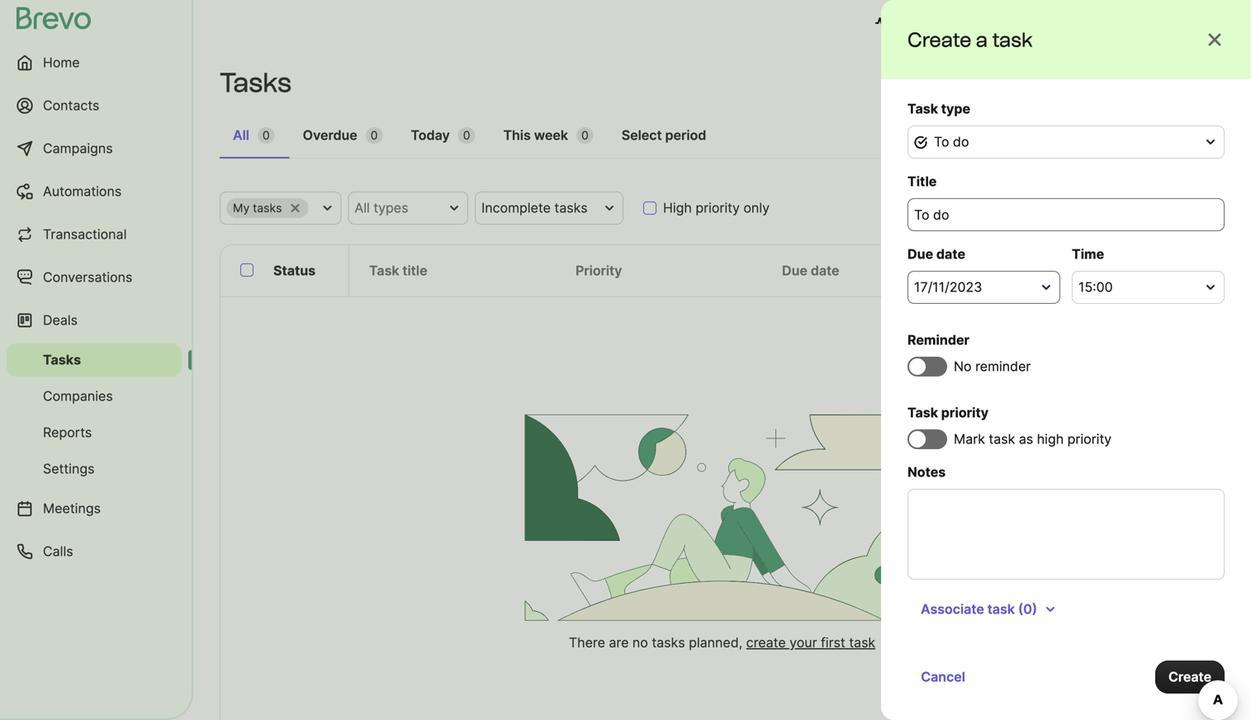 Task type: describe. For each thing, give the bounding box(es) containing it.
reminder
[[976, 359, 1032, 375]]

15:00 button
[[1073, 271, 1225, 304]]

associate task (0)
[[921, 602, 1038, 618]]

deal
[[1196, 263, 1224, 279]]

today
[[411, 127, 450, 143]]

task for task title
[[369, 263, 400, 279]]

automations
[[43, 183, 122, 200]]

incomplete tasks
[[482, 200, 588, 216]]

home link
[[7, 43, 182, 83]]

Mark task as high priority checkbox
[[908, 430, 948, 450]]

no reminder
[[954, 359, 1032, 375]]

contact
[[989, 263, 1040, 279]]

my tasks
[[233, 201, 282, 215]]

0 for overdue
[[371, 128, 378, 143]]

do
[[954, 134, 970, 150]]

1 horizontal spatial tasks
[[220, 67, 292, 98]]

reminder
[[908, 332, 970, 348]]

priority for high
[[696, 200, 740, 216]]

priority
[[576, 263, 623, 279]]

all types
[[355, 200, 409, 216]]

first
[[821, 635, 846, 651]]

campaigns
[[43, 140, 113, 157]]

no
[[954, 359, 972, 375]]

0 horizontal spatial due
[[783, 263, 808, 279]]

all for all types
[[355, 200, 370, 216]]

0 for today
[[463, 128, 471, 143]]

title
[[403, 263, 428, 279]]

task inside button
[[1185, 74, 1212, 90]]

plan
[[967, 15, 994, 31]]

there
[[569, 635, 606, 651]]

task for task priority
[[908, 405, 939, 421]]

No reminder checkbox
[[908, 357, 948, 377]]

task inside button
[[988, 602, 1016, 618]]

automations link
[[7, 172, 182, 212]]

1 vertical spatial tasks
[[43, 352, 81, 368]]

transactional link
[[7, 215, 182, 255]]

0 vertical spatial create
[[908, 28, 972, 52]]

2 horizontal spatial tasks
[[652, 635, 686, 651]]

to do button
[[908, 126, 1225, 159]]

planned,
[[689, 635, 743, 651]]

type
[[942, 101, 971, 117]]

create a task inside dialog
[[908, 28, 1033, 52]]

create a task button
[[1114, 66, 1225, 99]]

usage and plan
[[896, 15, 994, 31]]

companies
[[43, 388, 113, 405]]

transactional
[[43, 226, 127, 243]]

cancel
[[921, 669, 966, 685]]

15:00
[[1079, 279, 1114, 295]]

task title
[[369, 263, 428, 279]]

to do
[[935, 134, 970, 150]]

create inside button
[[1169, 669, 1212, 685]]

high
[[1038, 431, 1064, 447]]

contacts link
[[7, 86, 182, 126]]

period
[[666, 127, 707, 143]]

create button
[[1156, 661, 1225, 694]]

calls
[[43, 544, 73, 560]]

meetings link
[[7, 489, 182, 529]]

deals link
[[7, 301, 182, 340]]

usage
[[896, 15, 936, 31]]

tab list containing all
[[220, 119, 1225, 159]]

tasks for incomplete tasks
[[555, 200, 588, 216]]



Task type: vqa. For each thing, say whether or not it's contained in the screenshot.
Due date
yes



Task type: locate. For each thing, give the bounding box(es) containing it.
task
[[908, 101, 939, 117], [369, 263, 400, 279], [908, 405, 939, 421]]

0 horizontal spatial tasks
[[253, 201, 282, 215]]

all up my
[[233, 127, 249, 143]]

2 vertical spatial create
[[1169, 669, 1212, 685]]

mark
[[954, 431, 986, 447]]

associate task (0) button
[[908, 593, 1071, 626]]

0 horizontal spatial priority
[[696, 200, 740, 216]]

0 vertical spatial due date
[[908, 246, 966, 262]]

Search a task search field
[[978, 192, 1225, 225]]

priority right "high"
[[1068, 431, 1112, 447]]

usage and plan button
[[862, 7, 1007, 40]]

tasks link
[[7, 344, 182, 377]]

create a task dialog
[[882, 0, 1252, 721]]

0 horizontal spatial a
[[977, 28, 988, 52]]

all inside popup button
[[355, 200, 370, 216]]

task for task type
[[908, 101, 939, 117]]

0 vertical spatial priority
[[696, 200, 740, 216]]

2 vertical spatial priority
[[1068, 431, 1112, 447]]

1 0 from the left
[[263, 128, 270, 143]]

due inside create a task dialog
[[908, 246, 934, 262]]

1 horizontal spatial a
[[1174, 74, 1182, 90]]

settings
[[43, 461, 95, 477]]

meetings
[[43, 501, 101, 517]]

0 vertical spatial create a task
[[908, 28, 1033, 52]]

time
[[1073, 246, 1105, 262]]

0 left overdue
[[263, 128, 270, 143]]

notes
[[908, 464, 946, 481]]

1 horizontal spatial date
[[937, 246, 966, 262]]

0 horizontal spatial all
[[233, 127, 249, 143]]

create a task inside button
[[1128, 74, 1212, 90]]

1 horizontal spatial tasks
[[555, 200, 588, 216]]

select
[[622, 127, 662, 143]]

all types button
[[348, 192, 469, 225]]

0 vertical spatial task
[[908, 101, 939, 117]]

task
[[993, 28, 1033, 52], [1185, 74, 1212, 90], [989, 431, 1016, 447], [988, 602, 1016, 618], [850, 635, 876, 651]]

1 vertical spatial create
[[1128, 74, 1171, 90]]

associate
[[921, 602, 985, 618]]

overdue
[[303, 127, 358, 143]]

0 vertical spatial due
[[908, 246, 934, 262]]

deals
[[43, 312, 78, 328]]

0 for this week
[[582, 128, 589, 143]]

1 vertical spatial task
[[369, 263, 400, 279]]

tasks right my
[[253, 201, 282, 215]]

a
[[977, 28, 988, 52], [1174, 74, 1182, 90]]

0 vertical spatial a
[[977, 28, 988, 52]]

1 horizontal spatial priority
[[942, 405, 989, 421]]

0 horizontal spatial create a task
[[908, 28, 1033, 52]]

my tasks button
[[220, 192, 342, 225]]

task type
[[908, 101, 971, 117]]

create
[[908, 28, 972, 52], [1128, 74, 1171, 90], [1169, 669, 1212, 685]]

this week
[[504, 127, 569, 143]]

all inside tab list
[[233, 127, 249, 143]]

0 vertical spatial all
[[233, 127, 249, 143]]

high
[[664, 200, 692, 216]]

all left types at the left top of page
[[355, 200, 370, 216]]

contacts
[[43, 98, 99, 114]]

select period
[[622, 127, 707, 143]]

status
[[274, 263, 316, 279]]

week
[[534, 127, 569, 143]]

0 right week
[[582, 128, 589, 143]]

high priority only
[[664, 200, 770, 216]]

incomplete tasks button
[[475, 192, 624, 225]]

(0)
[[1019, 602, 1038, 618]]

tasks
[[555, 200, 588, 216], [253, 201, 282, 215], [652, 635, 686, 651]]

create
[[747, 635, 786, 651]]

reports
[[43, 425, 92, 441]]

tasks right no
[[652, 635, 686, 651]]

task up mark task as high priority option
[[908, 405, 939, 421]]

reports link
[[7, 416, 182, 450]]

tab list
[[220, 119, 1225, 159]]

home
[[43, 55, 80, 71]]

all for all
[[233, 127, 249, 143]]

4 0 from the left
[[582, 128, 589, 143]]

0 horizontal spatial due date
[[783, 263, 840, 279]]

mark task as high priority
[[954, 431, 1112, 447]]

task left title
[[369, 263, 400, 279]]

this
[[504, 127, 531, 143]]

0 horizontal spatial date
[[811, 263, 840, 279]]

conversations link
[[7, 258, 182, 297]]

create a task
[[908, 28, 1033, 52], [1128, 74, 1212, 90]]

due date
[[908, 246, 966, 262], [783, 263, 840, 279]]

0 horizontal spatial tasks
[[43, 352, 81, 368]]

conversations
[[43, 269, 133, 286]]

1 vertical spatial date
[[811, 263, 840, 279]]

17/11/2023
[[915, 279, 983, 295]]

1 horizontal spatial due date
[[908, 246, 966, 262]]

your
[[790, 635, 818, 651]]

date inside create a task dialog
[[937, 246, 966, 262]]

1 vertical spatial due date
[[783, 263, 840, 279]]

1 vertical spatial create a task
[[1128, 74, 1212, 90]]

and
[[939, 15, 963, 31]]

1 vertical spatial a
[[1174, 74, 1182, 90]]

3 0 from the left
[[463, 128, 471, 143]]

create inside button
[[1128, 74, 1171, 90]]

0 right overdue
[[371, 128, 378, 143]]

title
[[908, 174, 937, 190]]

2 vertical spatial task
[[908, 405, 939, 421]]

priority up mark
[[942, 405, 989, 421]]

priority for task
[[942, 405, 989, 421]]

incomplete
[[482, 200, 551, 216]]

campaigns link
[[7, 129, 182, 169]]

tasks inside my tasks popup button
[[253, 201, 282, 215]]

types
[[374, 200, 409, 216]]

0 vertical spatial date
[[937, 246, 966, 262]]

1 vertical spatial priority
[[942, 405, 989, 421]]

are
[[609, 635, 629, 651]]

0 vertical spatial tasks
[[220, 67, 292, 98]]

task priority
[[908, 405, 989, 421]]

create your first task link
[[747, 635, 876, 651]]

1 horizontal spatial create a task
[[1128, 74, 1212, 90]]

tasks
[[220, 67, 292, 98], [43, 352, 81, 368]]

companies link
[[7, 380, 182, 413]]

Title text field
[[908, 198, 1225, 231]]

2 horizontal spatial priority
[[1068, 431, 1112, 447]]

2 0 from the left
[[371, 128, 378, 143]]

a inside button
[[1174, 74, 1182, 90]]

0
[[263, 128, 270, 143], [371, 128, 378, 143], [463, 128, 471, 143], [582, 128, 589, 143]]

task left type
[[908, 101, 939, 117]]

Notes text field
[[908, 489, 1225, 580]]

select period link
[[609, 119, 720, 157]]

calls link
[[7, 532, 182, 572]]

a inside dialog
[[977, 28, 988, 52]]

to
[[935, 134, 950, 150]]

priority left only
[[696, 200, 740, 216]]

1 horizontal spatial due
[[908, 246, 934, 262]]

1 horizontal spatial all
[[355, 200, 370, 216]]

0 for all
[[263, 128, 270, 143]]

only
[[744, 200, 770, 216]]

tasks for my tasks
[[253, 201, 282, 215]]

no
[[633, 635, 649, 651]]

0 right today
[[463, 128, 471, 143]]

due date inside create a task dialog
[[908, 246, 966, 262]]

date
[[937, 246, 966, 262], [811, 263, 840, 279]]

tasks right the incomplete
[[555, 200, 588, 216]]

my
[[233, 201, 250, 215]]

there are no tasks planned, create your first task
[[569, 635, 876, 651]]

1 vertical spatial due
[[783, 263, 808, 279]]

tasks inside incomplete tasks popup button
[[555, 200, 588, 216]]

cancel button
[[908, 661, 979, 694]]

17/11/2023 button
[[908, 271, 1061, 304]]

all
[[233, 127, 249, 143], [355, 200, 370, 216]]

as
[[1020, 431, 1034, 447]]

1 vertical spatial all
[[355, 200, 370, 216]]

settings link
[[7, 453, 182, 486]]



